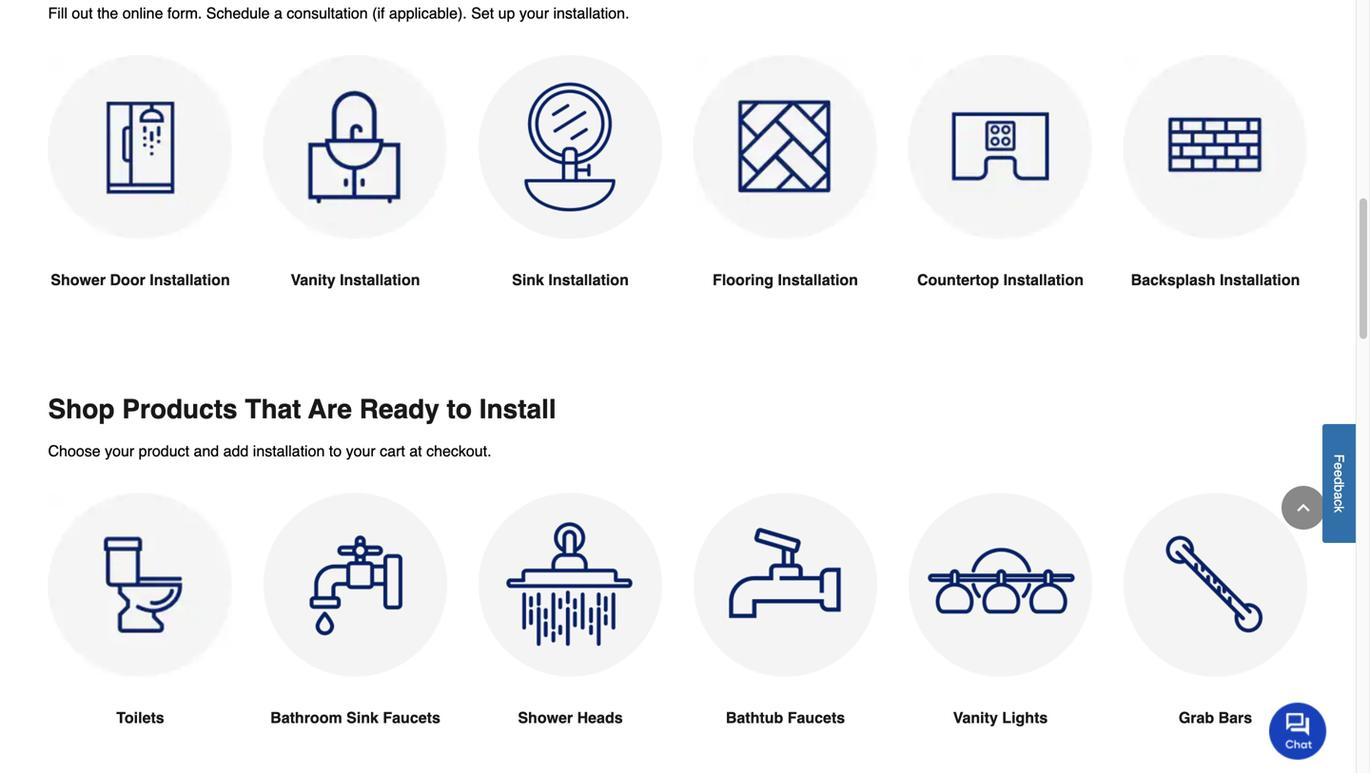 Task type: locate. For each thing, give the bounding box(es) containing it.
backsplash
[[1131, 271, 1215, 289]]

2 horizontal spatial your
[[519, 4, 549, 22]]

out
[[72, 4, 93, 22]]

installation for vanity installation
[[340, 271, 420, 289]]

vanity installation
[[291, 271, 420, 289]]

2 installation from the left
[[340, 271, 420, 289]]

sink installation
[[512, 271, 629, 289]]

6 installation from the left
[[1220, 271, 1300, 289]]

2 e from the top
[[1331, 470, 1347, 477]]

0 horizontal spatial faucets
[[383, 709, 440, 727]]

(if
[[372, 4, 385, 22]]

your left product
[[105, 443, 134, 460]]

bathroom
[[270, 709, 342, 727]]

door
[[110, 271, 145, 289]]

0 horizontal spatial sink
[[346, 709, 379, 727]]

your right up
[[519, 4, 549, 22]]

shower
[[51, 271, 106, 289], [518, 709, 573, 727]]

and
[[194, 443, 219, 460]]

up
[[498, 4, 515, 22]]

lights
[[1002, 709, 1048, 727]]

0 vertical spatial shower
[[51, 271, 106, 289]]

0 horizontal spatial vanity
[[291, 271, 335, 289]]

installation
[[150, 271, 230, 289], [340, 271, 420, 289], [548, 271, 629, 289], [778, 271, 858, 289], [1003, 271, 1084, 289], [1220, 271, 1300, 289]]

installation for flooring installation
[[778, 271, 858, 289]]

faucets
[[383, 709, 440, 727], [787, 709, 845, 727]]

at
[[409, 443, 422, 460]]

to up checkout.
[[447, 395, 472, 425]]

1 vertical spatial vanity
[[953, 709, 998, 727]]

countertop
[[917, 271, 999, 289]]

shower left the heads
[[518, 709, 573, 727]]

to down the are
[[329, 443, 342, 460]]

a
[[274, 4, 282, 22], [1331, 492, 1347, 500]]

toilets
[[116, 709, 164, 727]]

your left cart
[[346, 443, 376, 460]]

flooring installation link
[[693, 55, 878, 337]]

0 horizontal spatial shower
[[51, 271, 106, 289]]

a inside button
[[1331, 492, 1347, 500]]

1 vertical spatial shower
[[518, 709, 573, 727]]

1 vertical spatial sink
[[346, 709, 379, 727]]

shop products that are ready to install
[[48, 395, 556, 425]]

1 horizontal spatial your
[[346, 443, 376, 460]]

an icon of a shower head with water flowing. image
[[478, 493, 663, 677]]

schedule
[[206, 4, 270, 22]]

a up k
[[1331, 492, 1347, 500]]

1 horizontal spatial vanity
[[953, 709, 998, 727]]

0 vertical spatial vanity
[[291, 271, 335, 289]]

f e e d b a c k button
[[1322, 424, 1356, 543]]

checkout.
[[426, 443, 491, 460]]

5 installation from the left
[[1003, 271, 1084, 289]]

choose your product and add installation to your cart at checkout.
[[48, 443, 491, 460]]

your
[[519, 4, 549, 22], [105, 443, 134, 460], [346, 443, 376, 460]]

an icon of a bathtub faucet. image
[[693, 493, 878, 677]]

0 vertical spatial a
[[274, 4, 282, 22]]

a right schedule
[[274, 4, 282, 22]]

2 faucets from the left
[[787, 709, 845, 727]]

an icon of a floor tile. image
[[693, 55, 878, 240]]

e up b
[[1331, 470, 1347, 477]]

vanity
[[291, 271, 335, 289], [953, 709, 998, 727]]

shower for shower door installation
[[51, 271, 106, 289]]

vanity installation link
[[263, 55, 448, 337]]

1 faucets from the left
[[383, 709, 440, 727]]

1 horizontal spatial faucets
[[787, 709, 845, 727]]

vanity lights
[[953, 709, 1048, 727]]

shower left door
[[51, 271, 106, 289]]

1 horizontal spatial sink
[[512, 271, 544, 289]]

bathroom sink faucets link
[[263, 493, 448, 773]]

bathtub
[[726, 709, 783, 727]]

k
[[1331, 506, 1347, 513]]

4 installation from the left
[[778, 271, 858, 289]]

vanity inside vanity installation link
[[291, 271, 335, 289]]

e up d
[[1331, 463, 1347, 470]]

to
[[447, 395, 472, 425], [329, 443, 342, 460]]

are
[[308, 395, 352, 425]]

1 vertical spatial to
[[329, 443, 342, 460]]

shower door installation
[[51, 271, 230, 289]]

1 horizontal spatial a
[[1331, 492, 1347, 500]]

an icon of a bathroom vanity light bar. image
[[908, 493, 1093, 677]]

3 installation from the left
[[548, 271, 629, 289]]

c
[[1331, 500, 1347, 506]]

1 vertical spatial a
[[1331, 492, 1347, 500]]

d
[[1331, 477, 1347, 485]]

vanity inside vanity lights link
[[953, 709, 998, 727]]

0 vertical spatial to
[[447, 395, 472, 425]]

1 horizontal spatial shower
[[518, 709, 573, 727]]

an icon of a bath vanity with sink, faucet and mirror. image
[[263, 55, 448, 240]]

sink
[[512, 271, 544, 289], [346, 709, 379, 727]]

the
[[97, 4, 118, 22]]

e
[[1331, 463, 1347, 470], [1331, 470, 1347, 477]]

flooring
[[713, 271, 774, 289]]

grab
[[1179, 709, 1214, 727]]

fill out the online form. schedule a consultation (if applicable). set up your installation.
[[48, 4, 629, 22]]



Task type: vqa. For each thing, say whether or not it's contained in the screenshot.
Ready
yes



Task type: describe. For each thing, give the bounding box(es) containing it.
installation for backsplash installation
[[1220, 271, 1300, 289]]

products
[[122, 395, 237, 425]]

an icon of a backsplash. image
[[1123, 55, 1308, 240]]

f e e d b a c k
[[1331, 454, 1347, 513]]

vanity for vanity lights
[[953, 709, 998, 727]]

that
[[245, 395, 301, 425]]

cart
[[380, 443, 405, 460]]

bars
[[1218, 709, 1252, 727]]

chat invite button image
[[1269, 702, 1327, 760]]

applicable).
[[389, 4, 467, 22]]

online
[[123, 4, 163, 22]]

add
[[223, 443, 249, 460]]

installation for sink installation
[[548, 271, 629, 289]]

f
[[1331, 454, 1347, 463]]

0 horizontal spatial to
[[329, 443, 342, 460]]

an icon of a bath grab bar. image
[[1123, 493, 1308, 677]]

shower heads link
[[478, 493, 663, 773]]

set
[[471, 4, 494, 22]]

an icon of a vessel sink with faucet and mirror. image
[[478, 55, 663, 239]]

backsplash installation
[[1131, 271, 1300, 289]]

shower door installation link
[[48, 55, 233, 337]]

heads
[[577, 709, 623, 727]]

grab bars
[[1179, 709, 1252, 727]]

bathtub faucets
[[726, 709, 845, 727]]

flooring installation
[[713, 271, 858, 289]]

ready
[[359, 395, 439, 425]]

grab bars link
[[1123, 493, 1308, 773]]

vanity lights link
[[908, 493, 1093, 773]]

shower heads
[[518, 709, 623, 727]]

1 horizontal spatial to
[[447, 395, 472, 425]]

consultation
[[287, 4, 368, 22]]

0 horizontal spatial your
[[105, 443, 134, 460]]

an icon of a shower door with shower head. image
[[48, 55, 233, 240]]

fill
[[48, 4, 67, 22]]

chevron up image
[[1294, 499, 1313, 518]]

an icon of a toilet. image
[[48, 493, 233, 678]]

installation for countertop installation
[[1003, 271, 1084, 289]]

form.
[[167, 4, 202, 22]]

b
[[1331, 485, 1347, 492]]

1 installation from the left
[[150, 271, 230, 289]]

an icon of a countertop with a 4-burner cooktop. image
[[908, 55, 1093, 240]]

countertop installation link
[[908, 55, 1093, 337]]

install
[[479, 395, 556, 425]]

scroll to top element
[[1282, 486, 1325, 530]]

shop
[[48, 395, 115, 425]]

1 e from the top
[[1331, 463, 1347, 470]]

sink installation link
[[478, 55, 663, 337]]

0 horizontal spatial a
[[274, 4, 282, 22]]

installation.
[[553, 4, 629, 22]]

shower for shower heads
[[518, 709, 573, 727]]

installation
[[253, 443, 325, 460]]

bathroom sink faucets
[[270, 709, 440, 727]]

0 vertical spatial sink
[[512, 271, 544, 289]]

bathtub faucets link
[[693, 493, 878, 773]]

an icon of a bathroom faucet. image
[[263, 493, 448, 677]]

vanity for vanity installation
[[291, 271, 335, 289]]

product
[[139, 443, 189, 460]]

choose
[[48, 443, 101, 460]]

countertop installation
[[917, 271, 1084, 289]]

toilets link
[[48, 493, 233, 773]]

backsplash installation link
[[1123, 55, 1308, 337]]



